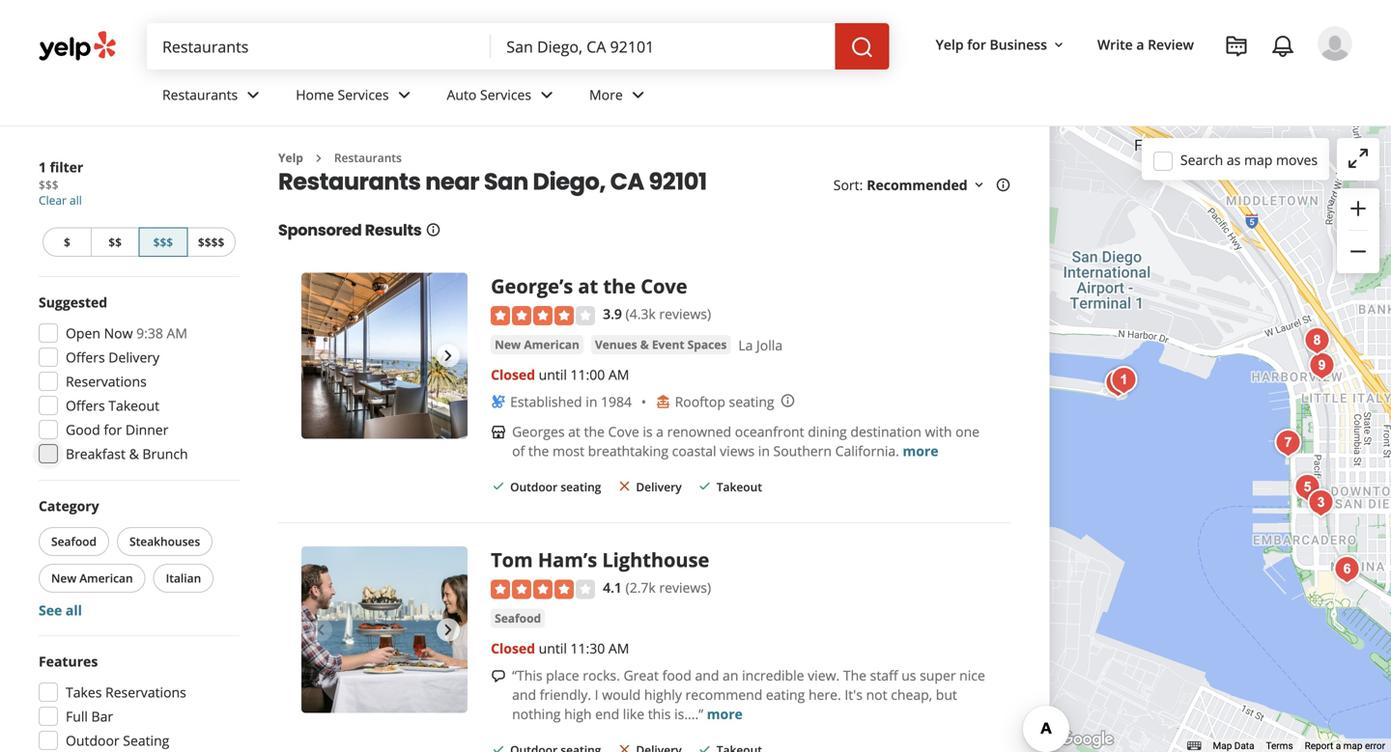 Task type: describe. For each thing, give the bounding box(es) containing it.
closed until 11:30 am
[[491, 640, 629, 658]]

2 vertical spatial the
[[528, 442, 549, 460]]

established
[[510, 393, 582, 411]]

venues
[[595, 336, 637, 352]]

restaurants right the "16 chevron right v2" image
[[334, 150, 402, 166]]

16 close v2 image
[[617, 479, 632, 494]]

dining
[[808, 422, 847, 441]]

projects image
[[1225, 35, 1248, 58]]

sponsored
[[278, 219, 362, 241]]

16 speech v2 image
[[491, 669, 506, 684]]

(4.3k
[[626, 305, 656, 323]]

report a map error
[[1305, 741, 1385, 752]]

seating
[[123, 732, 169, 750]]

with
[[925, 422, 952, 441]]

home services link
[[280, 70, 431, 126]]

9:38
[[136, 324, 163, 342]]

0 horizontal spatial and
[[512, 686, 536, 704]]

business categories element
[[147, 70, 1353, 126]]

4.1
[[603, 579, 622, 597]]

coasterra image
[[1105, 361, 1143, 400]]

venues & event spaces button
[[591, 335, 731, 354]]

of
[[512, 442, 525, 460]]

reviews) for george's at the cove
[[659, 305, 711, 323]]

i
[[595, 686, 599, 704]]

notifications image
[[1271, 35, 1295, 58]]

takes
[[66, 684, 102, 702]]

la jolla
[[738, 336, 783, 354]]

0 horizontal spatial 16 info v2 image
[[426, 222, 441, 238]]

george's
[[491, 273, 573, 299]]

write
[[1097, 35, 1133, 54]]

venues & event spaces
[[595, 336, 727, 352]]

yelp for yelp for business
[[936, 35, 964, 54]]

steakhouses
[[129, 534, 200, 550]]

high
[[564, 705, 592, 724]]

business
[[990, 35, 1047, 54]]

one
[[956, 422, 980, 441]]

category
[[39, 497, 99, 515]]

seafood for seafood button to the bottom
[[495, 611, 541, 627]]

none field things to do, nail salons, plumbers
[[147, 23, 491, 70]]

map data
[[1213, 741, 1254, 752]]

services for auto services
[[480, 86, 531, 104]]

offers for offers delivery
[[66, 348, 105, 367]]

16 close v2 image
[[617, 742, 632, 753]]

auto services
[[447, 86, 531, 104]]

incredible
[[742, 667, 804, 685]]

$$
[[108, 234, 122, 250]]

oceanfront
[[735, 422, 804, 441]]

staff
[[870, 667, 898, 685]]

not
[[866, 686, 887, 704]]

open
[[66, 324, 100, 342]]

services for home services
[[338, 86, 389, 104]]

$$ button
[[91, 228, 139, 257]]

0 vertical spatial reservations
[[66, 372, 147, 391]]

sort:
[[834, 176, 863, 194]]

moves
[[1276, 150, 1318, 169]]

am for george's
[[609, 365, 629, 384]]

0 vertical spatial delivery
[[108, 348, 159, 367]]

this
[[648, 705, 671, 724]]

slideshow element for tom ham's lighthouse
[[301, 547, 468, 713]]

write a review link
[[1090, 27, 1202, 62]]

good for dinner
[[66, 421, 168, 439]]

16 bizhouse v2 image
[[491, 425, 506, 440]]

see all button
[[39, 601, 82, 620]]

see
[[39, 601, 62, 620]]

$$$ button
[[139, 228, 188, 257]]

outdoor for outdoor seating
[[510, 479, 558, 495]]

auto services link
[[431, 70, 574, 126]]

seating for rooftop seating
[[729, 393, 774, 411]]

destination
[[850, 422, 922, 441]]

at for george's
[[578, 273, 598, 299]]

92101
[[649, 166, 707, 198]]

& for event
[[640, 336, 649, 352]]

1 horizontal spatial delivery
[[636, 479, 682, 495]]

report
[[1305, 741, 1333, 752]]

write a review
[[1097, 35, 1194, 54]]

restaurants link
[[147, 70, 280, 126]]

offers delivery
[[66, 348, 159, 367]]

la
[[738, 336, 753, 354]]

highly
[[644, 686, 682, 704]]

1 horizontal spatial new american button
[[491, 335, 583, 354]]

16 checkmark v2 image for 16 close v2 image
[[491, 742, 506, 753]]

cheap,
[[891, 686, 932, 704]]

more for eating
[[707, 705, 743, 724]]

tom ham's lighthouse link
[[491, 547, 709, 574]]

animae image
[[1302, 484, 1340, 523]]

an
[[723, 667, 739, 685]]

11:00
[[570, 365, 605, 384]]

filter
[[50, 158, 83, 176]]

group containing suggested
[[33, 293, 240, 470]]

0 vertical spatial 16 info v2 image
[[996, 177, 1011, 193]]

brunch
[[142, 445, 188, 463]]

diego,
[[533, 166, 606, 198]]

search as map moves
[[1180, 150, 1318, 169]]

open now 9:38 am
[[66, 324, 187, 342]]

next image for tom ham's lighthouse
[[437, 619, 460, 642]]

coastal
[[672, 442, 716, 460]]

16 rooftop seating v2 image
[[656, 394, 671, 410]]

error
[[1365, 741, 1385, 752]]

yelp for business button
[[928, 27, 1074, 62]]

zoom in image
[[1347, 197, 1370, 220]]

great
[[624, 667, 659, 685]]

good
[[66, 421, 100, 439]]

until for george's
[[539, 365, 567, 384]]

more for california.
[[903, 442, 939, 460]]

offers for offers takeout
[[66, 397, 105, 415]]

cove for georges
[[608, 422, 639, 441]]

now
[[104, 324, 133, 342]]

super
[[920, 667, 956, 685]]

a for write
[[1136, 35, 1144, 54]]

map
[[1213, 741, 1232, 752]]

group containing features
[[33, 652, 240, 753]]

herb & wood image
[[1298, 322, 1336, 360]]

0 horizontal spatial new american
[[51, 570, 133, 586]]

seafood link
[[491, 609, 545, 629]]

"this place rocks. great food and an incredible view. the staff us super nice and friendly. i would highly recommend eating here. it's not cheap, but nothing high end like this is...."
[[512, 667, 985, 724]]

report a map error link
[[1305, 741, 1385, 752]]

friendly.
[[540, 686, 591, 704]]

address, neighborhood, city, state or zip text field
[[491, 23, 835, 70]]

slideshow element for george's at the cove
[[301, 273, 468, 439]]

4.1 (2.7k reviews)
[[603, 579, 711, 597]]

closed for george's
[[491, 365, 535, 384]]

group containing category
[[35, 497, 240, 620]]

in inside georges at the cove is a renowned oceanfront dining destination with one of the most breathtaking coastal views in southern california.
[[758, 442, 770, 460]]

venues & event spaces link
[[591, 335, 731, 354]]

for for yelp
[[967, 35, 986, 54]]

yelp for 'yelp' link
[[278, 150, 303, 166]]

& for brunch
[[129, 445, 139, 463]]

rocks.
[[583, 667, 620, 685]]

1 vertical spatial all
[[66, 601, 82, 620]]

1 vertical spatial seafood button
[[491, 609, 545, 629]]

user actions element
[[920, 24, 1380, 143]]

more link
[[574, 70, 665, 126]]

takes reservations
[[66, 684, 186, 702]]

new american link
[[491, 335, 583, 354]]

previous image for tom ham's lighthouse
[[309, 619, 332, 642]]

$$$$ button
[[188, 228, 236, 257]]

map for error
[[1343, 741, 1363, 752]]



Task type: locate. For each thing, give the bounding box(es) containing it.
0 vertical spatial in
[[586, 393, 597, 411]]

outdoor seating
[[510, 479, 601, 495]]

1 closed from the top
[[491, 365, 535, 384]]

0 horizontal spatial 24 chevron down v2 image
[[393, 83, 416, 107]]

sally's fish house & bar image
[[1328, 551, 1366, 589]]

full
[[66, 708, 88, 726]]

all inside 1 filter $$$ clear all
[[70, 192, 82, 208]]

0 horizontal spatial more
[[707, 705, 743, 724]]

map region
[[966, 48, 1391, 753]]

data
[[1234, 741, 1254, 752]]

0 horizontal spatial &
[[129, 445, 139, 463]]

more down recommend at the bottom
[[707, 705, 743, 724]]

none field the "address, neighborhood, city, state or zip"
[[491, 23, 835, 70]]

1 vertical spatial in
[[758, 442, 770, 460]]

24 chevron down v2 image inside home services link
[[393, 83, 416, 107]]

topsail image
[[1269, 424, 1307, 463]]

1 horizontal spatial outdoor
[[510, 479, 558, 495]]

the down georges at the left bottom of the page
[[528, 442, 549, 460]]

0 horizontal spatial map
[[1244, 150, 1273, 169]]

cove inside georges at the cove is a renowned oceanfront dining destination with one of the most breathtaking coastal views in southern california.
[[608, 422, 639, 441]]

0 vertical spatial more
[[903, 442, 939, 460]]

new american button
[[491, 335, 583, 354], [39, 564, 145, 593]]

& down "dinner" on the bottom of the page
[[129, 445, 139, 463]]

american for the bottom new american button
[[79, 570, 133, 586]]

reservations up offers takeout
[[66, 372, 147, 391]]

seafood for leftmost seafood button
[[51, 534, 97, 550]]

reservations
[[66, 372, 147, 391], [105, 684, 186, 702]]

restaurants inside restaurants link
[[162, 86, 238, 104]]

would
[[602, 686, 641, 704]]

0 vertical spatial previous image
[[309, 344, 332, 368]]

previous image for george's at the cove
[[309, 344, 332, 368]]

16 info v2 image right results
[[426, 222, 441, 238]]

0 vertical spatial yelp
[[936, 35, 964, 54]]

1 vertical spatial closed
[[491, 640, 535, 658]]

a right is
[[656, 422, 664, 441]]

0 vertical spatial american
[[524, 336, 580, 352]]

1 offers from the top
[[66, 348, 105, 367]]

1 horizontal spatial more
[[903, 442, 939, 460]]

1 services from the left
[[338, 86, 389, 104]]

things to do, nail salons, plumbers text field
[[147, 23, 491, 70]]

0 vertical spatial &
[[640, 336, 649, 352]]

0 vertical spatial seafood
[[51, 534, 97, 550]]

see all
[[39, 601, 82, 620]]

more link for eating
[[707, 705, 743, 724]]

more link down with
[[903, 442, 939, 460]]

american down 3.9 star rating "image"
[[524, 336, 580, 352]]

rovino restaurant + bar image
[[1303, 347, 1341, 385]]

0 horizontal spatial services
[[338, 86, 389, 104]]

nothing
[[512, 705, 561, 724]]

georges at the cove is a renowned oceanfront dining destination with one of the most breathtaking coastal views in southern california.
[[512, 422, 980, 460]]

services right home
[[338, 86, 389, 104]]

at
[[578, 273, 598, 299], [568, 422, 580, 441]]

1 horizontal spatial yelp
[[936, 35, 964, 54]]

food
[[662, 667, 692, 685]]

info icon image
[[780, 393, 796, 409], [780, 393, 796, 409]]

2 vertical spatial a
[[1336, 741, 1341, 752]]

0 vertical spatial the
[[603, 273, 636, 299]]

1984
[[601, 393, 632, 411]]

0 vertical spatial am
[[167, 324, 187, 342]]

yelp
[[936, 35, 964, 54], [278, 150, 303, 166]]

1 horizontal spatial a
[[1136, 35, 1144, 54]]

0 horizontal spatial in
[[586, 393, 597, 411]]

outdoor down full bar
[[66, 732, 119, 750]]

1 until from the top
[[539, 365, 567, 384]]

2 reviews) from the top
[[659, 579, 711, 597]]

the up 'most'
[[584, 422, 605, 441]]

0 vertical spatial outdoor
[[510, 479, 558, 495]]

expand map image
[[1347, 147, 1370, 170]]

1 vertical spatial seafood
[[495, 611, 541, 627]]

$$$ inside 1 filter $$$ clear all
[[39, 177, 59, 193]]

for
[[967, 35, 986, 54], [104, 421, 122, 439]]

1 24 chevron down v2 image from the left
[[393, 83, 416, 107]]

delivery right 16 close v2 icon
[[636, 479, 682, 495]]

1 vertical spatial new american
[[51, 570, 133, 586]]

slideshow element
[[301, 273, 468, 439], [301, 547, 468, 713]]

place
[[546, 667, 579, 685]]

yelp inside yelp for business button
[[936, 35, 964, 54]]

4.1 star rating image
[[491, 580, 595, 600]]

recommend
[[685, 686, 763, 704]]

until up established
[[539, 365, 567, 384]]

seating down 'most'
[[561, 479, 601, 495]]

1 horizontal spatial in
[[758, 442, 770, 460]]

auto
[[447, 86, 477, 104]]

a inside write a review link
[[1136, 35, 1144, 54]]

"this
[[512, 667, 542, 685]]

in down oceanfront
[[758, 442, 770, 460]]

0 vertical spatial and
[[695, 667, 719, 685]]

1 horizontal spatial new american
[[495, 336, 580, 352]]

1 vertical spatial until
[[539, 640, 567, 658]]

restaurants near san diego, ca 92101
[[278, 166, 707, 198]]

1 horizontal spatial seafood
[[495, 611, 541, 627]]

& inside "button"
[[640, 336, 649, 352]]

16 info v2 image
[[996, 177, 1011, 193], [426, 222, 441, 238]]

None field
[[147, 23, 491, 70], [491, 23, 835, 70]]

16 checkmark v2 image
[[491, 479, 506, 494], [491, 742, 506, 753], [697, 742, 713, 753]]

a inside georges at the cove is a renowned oceanfront dining destination with one of the most breathtaking coastal views in southern california.
[[656, 422, 664, 441]]

1 vertical spatial seating
[[561, 479, 601, 495]]

and left an
[[695, 667, 719, 685]]

at up 'most'
[[568, 422, 580, 441]]

all right clear
[[70, 192, 82, 208]]

restaurants left 24 chevron down v2 icon
[[162, 86, 238, 104]]

seafood down 4.1 star rating image
[[495, 611, 541, 627]]

16 checkmark v2 image
[[697, 479, 713, 494]]

home services
[[296, 86, 389, 104]]

new for the bottom new american button
[[51, 570, 76, 586]]

24 chevron down v2 image left auto
[[393, 83, 416, 107]]

0 vertical spatial a
[[1136, 35, 1144, 54]]

0 vertical spatial reviews)
[[659, 305, 711, 323]]

in left 1984
[[586, 393, 597, 411]]

1 horizontal spatial 16 info v2 image
[[996, 177, 1011, 193]]

1 none field from the left
[[147, 23, 491, 70]]

next image left 'new american' link on the left top of the page
[[437, 344, 460, 368]]

2 offers from the top
[[66, 397, 105, 415]]

1 vertical spatial $$$
[[153, 234, 173, 250]]

clear
[[39, 192, 67, 208]]

1 vertical spatial reviews)
[[659, 579, 711, 597]]

2 slideshow element from the top
[[301, 547, 468, 713]]

outdoor seating
[[66, 732, 169, 750]]

seating for outdoor seating
[[561, 479, 601, 495]]

takeout up "dinner" on the bottom of the page
[[108, 397, 159, 415]]

0 horizontal spatial takeout
[[108, 397, 159, 415]]

rooftop seating
[[675, 393, 774, 411]]

seating up oceanfront
[[729, 393, 774, 411]]

1 horizontal spatial seating
[[729, 393, 774, 411]]

search image
[[851, 36, 874, 59]]

none field up 'more'
[[491, 23, 835, 70]]

the for georges
[[584, 422, 605, 441]]

0 vertical spatial new
[[495, 336, 521, 352]]

1 horizontal spatial services
[[480, 86, 531, 104]]

reviews) for tom ham's lighthouse
[[659, 579, 711, 597]]

$$$ right the $$
[[153, 234, 173, 250]]

reviews) up the event
[[659, 305, 711, 323]]

2 none field from the left
[[491, 23, 835, 70]]

1 vertical spatial am
[[609, 365, 629, 384]]

0 vertical spatial seafood button
[[39, 527, 109, 556]]

0 vertical spatial cove
[[641, 273, 687, 299]]

16 chevron down v2 image
[[972, 177, 987, 193]]

for for good
[[104, 421, 122, 439]]

restaurants up sponsored results
[[278, 166, 421, 198]]

more down with
[[903, 442, 939, 460]]

recommended
[[867, 176, 968, 194]]

suggested
[[39, 293, 107, 312]]

16 chevron down v2 image
[[1051, 37, 1066, 53]]

am for tom
[[609, 640, 629, 658]]

and down the "this
[[512, 686, 536, 704]]

0 vertical spatial at
[[578, 273, 598, 299]]

$ button
[[43, 228, 91, 257]]

map right as
[[1244, 150, 1273, 169]]

2 services from the left
[[480, 86, 531, 104]]

american up see all
[[79, 570, 133, 586]]

at up 3.9 star rating "image"
[[578, 273, 598, 299]]

cove up "breathtaking"
[[608, 422, 639, 441]]

here.
[[809, 686, 841, 704]]

1 horizontal spatial for
[[967, 35, 986, 54]]

0 vertical spatial offers
[[66, 348, 105, 367]]

1 vertical spatial new
[[51, 570, 76, 586]]

like
[[623, 705, 644, 724]]

1 vertical spatial for
[[104, 421, 122, 439]]

map left error
[[1343, 741, 1363, 752]]

until up place
[[539, 640, 567, 658]]

2 closed from the top
[[491, 640, 535, 658]]

terms
[[1266, 741, 1293, 752]]

at for georges
[[568, 422, 580, 441]]

seafood button down category
[[39, 527, 109, 556]]

0 vertical spatial next image
[[437, 344, 460, 368]]

0 horizontal spatial new
[[51, 570, 76, 586]]

a for report
[[1336, 741, 1341, 752]]

0 horizontal spatial seafood
[[51, 534, 97, 550]]

$$$$
[[198, 234, 224, 250]]

1 horizontal spatial 24 chevron down v2 image
[[535, 83, 558, 107]]

seafood inside seafood link
[[495, 611, 541, 627]]

&
[[640, 336, 649, 352], [129, 445, 139, 463]]

island prime image
[[1099, 364, 1137, 403]]

16 checkmark v2 image down 16 bizhouse v2 icon
[[491, 479, 506, 494]]

yelp left the "16 chevron right v2" image
[[278, 150, 303, 166]]

1 previous image from the top
[[309, 344, 332, 368]]

0 horizontal spatial american
[[79, 570, 133, 586]]

0 horizontal spatial for
[[104, 421, 122, 439]]

0 horizontal spatial seafood button
[[39, 527, 109, 556]]

new for new american button to the right
[[495, 336, 521, 352]]

16 info v2 image right 16 chevron down v2 image
[[996, 177, 1011, 193]]

more link for california.
[[903, 442, 939, 460]]

for inside button
[[967, 35, 986, 54]]

seafood button down 4.1 star rating image
[[491, 609, 545, 629]]

recommended button
[[867, 176, 987, 194]]

new american up see all
[[51, 570, 133, 586]]

rooftop
[[675, 393, 725, 411]]

1 vertical spatial the
[[584, 422, 605, 441]]

1 reviews) from the top
[[659, 305, 711, 323]]

for left business
[[967, 35, 986, 54]]

apple l. image
[[1318, 26, 1353, 61]]

takeout right 16 checkmark v2 icon
[[717, 479, 762, 495]]

3.9 star rating image
[[491, 306, 595, 325]]

1 vertical spatial american
[[79, 570, 133, 586]]

home
[[296, 86, 334, 104]]

reviews)
[[659, 305, 711, 323], [659, 579, 711, 597]]

24 chevron down v2 image inside more link
[[627, 83, 650, 107]]

delivery down open now 9:38 am
[[108, 348, 159, 367]]

16 chevron right v2 image
[[311, 151, 326, 166]]

2 until from the top
[[539, 640, 567, 658]]

as
[[1227, 150, 1241, 169]]

3 24 chevron down v2 image from the left
[[627, 83, 650, 107]]

for down offers takeout
[[104, 421, 122, 439]]

previous image
[[309, 344, 332, 368], [309, 619, 332, 642]]

24 chevron down v2 image for home services
[[393, 83, 416, 107]]

new american inside 'new american' link
[[495, 336, 580, 352]]

1 next image from the top
[[437, 344, 460, 368]]

1 horizontal spatial american
[[524, 336, 580, 352]]

until for tom
[[539, 640, 567, 658]]

the up 3.9
[[603, 273, 636, 299]]

0 vertical spatial takeout
[[108, 397, 159, 415]]

southern
[[773, 442, 832, 460]]

1 filter $$$ clear all
[[39, 158, 83, 208]]

clear all link
[[39, 192, 82, 208]]

1 vertical spatial &
[[129, 445, 139, 463]]

1 horizontal spatial cove
[[641, 273, 687, 299]]

24 chevron down v2 image inside the auto services link
[[535, 83, 558, 107]]

cove for george's
[[641, 273, 687, 299]]

24 chevron down v2 image
[[242, 83, 265, 107]]

steakhouses button
[[117, 527, 213, 556]]

0 horizontal spatial $$$
[[39, 177, 59, 193]]

at inside georges at the cove is a renowned oceanfront dining destination with one of the most breathtaking coastal views in southern california.
[[568, 422, 580, 441]]

yelp left business
[[936, 35, 964, 54]]

reviews) down "lighthouse"
[[659, 579, 711, 597]]

$$$
[[39, 177, 59, 193], [153, 234, 173, 250]]

seating
[[729, 393, 774, 411], [561, 479, 601, 495]]

map data button
[[1213, 740, 1254, 753]]

1 vertical spatial takeout
[[717, 479, 762, 495]]

1 vertical spatial new american button
[[39, 564, 145, 593]]

dinner
[[125, 421, 168, 439]]

16 checkmark v2 image down is...."
[[697, 742, 713, 753]]

$$$ down the 1 at top left
[[39, 177, 59, 193]]

outdoor down of
[[510, 479, 558, 495]]

restaurants
[[162, 86, 238, 104], [334, 150, 402, 166], [278, 166, 421, 198]]

next image
[[437, 344, 460, 368], [437, 619, 460, 642]]

a right report
[[1336, 741, 1341, 752]]

american for new american button to the right
[[524, 336, 580, 352]]

reservations up seating
[[105, 684, 186, 702]]

outdoor for outdoor seating
[[66, 732, 119, 750]]

0 horizontal spatial delivery
[[108, 348, 159, 367]]

$$$ inside button
[[153, 234, 173, 250]]

features
[[39, 653, 98, 671]]

offers down open
[[66, 348, 105, 367]]

a right write
[[1136, 35, 1144, 54]]

0 vertical spatial more link
[[903, 442, 939, 460]]

jolla
[[756, 336, 783, 354]]

yelp for business
[[936, 35, 1047, 54]]

1 vertical spatial delivery
[[636, 479, 682, 495]]

in
[[586, 393, 597, 411], [758, 442, 770, 460]]

2 vertical spatial am
[[609, 640, 629, 658]]

next image for george's at the cove
[[437, 344, 460, 368]]

all right see on the bottom of page
[[66, 601, 82, 620]]

new american down 3.9 star rating "image"
[[495, 336, 580, 352]]

0 horizontal spatial more link
[[707, 705, 743, 724]]

breakfast
[[66, 445, 126, 463]]

new up see all
[[51, 570, 76, 586]]

1 vertical spatial next image
[[437, 619, 460, 642]]

am right 11:30 on the bottom left of page
[[609, 640, 629, 658]]

0 vertical spatial map
[[1244, 150, 1273, 169]]

more
[[903, 442, 939, 460], [707, 705, 743, 724]]

cove up 3.9 (4.3k reviews)
[[641, 273, 687, 299]]

all
[[70, 192, 82, 208], [66, 601, 82, 620]]

1 horizontal spatial new
[[495, 336, 521, 352]]

0 horizontal spatial yelp
[[278, 150, 303, 166]]

next image left seafood link
[[437, 619, 460, 642]]

closed for tom
[[491, 640, 535, 658]]

seafood down category
[[51, 534, 97, 550]]

24 chevron down v2 image right 'more'
[[627, 83, 650, 107]]

it's
[[845, 686, 863, 704]]

& left the event
[[640, 336, 649, 352]]

16 checkmark v2 image for 16 close v2 icon
[[491, 479, 506, 494]]

more
[[589, 86, 623, 104]]

24 chevron down v2 image right "auto services"
[[535, 83, 558, 107]]

view.
[[808, 667, 840, 685]]

new american button up see all
[[39, 564, 145, 593]]

new american button down 3.9 star rating "image"
[[491, 335, 583, 354]]

2 next image from the top
[[437, 619, 460, 642]]

offers up good
[[66, 397, 105, 415]]

am up 1984
[[609, 365, 629, 384]]

1 vertical spatial and
[[512, 686, 536, 704]]

nice
[[959, 667, 985, 685]]

review
[[1148, 35, 1194, 54]]

seafood button
[[39, 527, 109, 556], [491, 609, 545, 629]]

closed until 11:00 am
[[491, 365, 629, 384]]

0 vertical spatial $$$
[[39, 177, 59, 193]]

new down 3.9 star rating "image"
[[495, 336, 521, 352]]

2 24 chevron down v2 image from the left
[[535, 83, 558, 107]]

1 horizontal spatial map
[[1343, 741, 1363, 752]]

ca
[[610, 166, 644, 198]]

2 previous image from the top
[[309, 619, 332, 642]]

more link down recommend at the bottom
[[707, 705, 743, 724]]

0 horizontal spatial seating
[[561, 479, 601, 495]]

the for george's
[[603, 273, 636, 299]]

0 vertical spatial seating
[[729, 393, 774, 411]]

most
[[553, 442, 585, 460]]

seneca image
[[1288, 469, 1327, 507]]

group
[[1337, 188, 1380, 273], [33, 293, 240, 470], [35, 497, 240, 620], [33, 652, 240, 753]]

None search field
[[147, 23, 889, 70]]

tom ham's lighthouse
[[491, 547, 709, 574]]

0 vertical spatial all
[[70, 192, 82, 208]]

more link
[[903, 442, 939, 460], [707, 705, 743, 724]]

google image
[[1055, 727, 1118, 753]]

1 slideshow element from the top
[[301, 273, 468, 439]]

1 vertical spatial cove
[[608, 422, 639, 441]]

0 horizontal spatial cove
[[608, 422, 639, 441]]

services right auto
[[480, 86, 531, 104]]

0 horizontal spatial a
[[656, 422, 664, 441]]

none field up home
[[147, 23, 491, 70]]

closed up 16 established in v2 image
[[491, 365, 535, 384]]

24 chevron down v2 image for auto services
[[535, 83, 558, 107]]

0 vertical spatial closed
[[491, 365, 535, 384]]

near
[[425, 166, 479, 198]]

am right 9:38
[[167, 324, 187, 342]]

16 checkmark v2 image down the 16 speech v2 image
[[491, 742, 506, 753]]

map for moves
[[1244, 150, 1273, 169]]

1 horizontal spatial seafood button
[[491, 609, 545, 629]]

georges
[[512, 422, 565, 441]]

1 horizontal spatial more link
[[903, 442, 939, 460]]

eating
[[766, 686, 805, 704]]

24 chevron down v2 image for more
[[627, 83, 650, 107]]

0 vertical spatial new american
[[495, 336, 580, 352]]

keyboard shortcuts image
[[1187, 742, 1201, 751]]

2 horizontal spatial 24 chevron down v2 image
[[627, 83, 650, 107]]

closed down seafood link
[[491, 640, 535, 658]]

1 vertical spatial reservations
[[105, 684, 186, 702]]

is
[[643, 422, 653, 441]]

0 horizontal spatial outdoor
[[66, 732, 119, 750]]

16 established in v2 image
[[491, 394, 506, 410]]

1 horizontal spatial $$$
[[153, 234, 173, 250]]

new
[[495, 336, 521, 352], [51, 570, 76, 586]]

event
[[652, 336, 685, 352]]

the
[[603, 273, 636, 299], [584, 422, 605, 441], [528, 442, 549, 460]]

1 vertical spatial map
[[1343, 741, 1363, 752]]

zoom out image
[[1347, 240, 1370, 263]]

views
[[720, 442, 755, 460]]

italian button
[[153, 564, 214, 593]]

24 chevron down v2 image
[[393, 83, 416, 107], [535, 83, 558, 107], [627, 83, 650, 107]]



Task type: vqa. For each thing, say whether or not it's contained in the screenshot.
Ave
no



